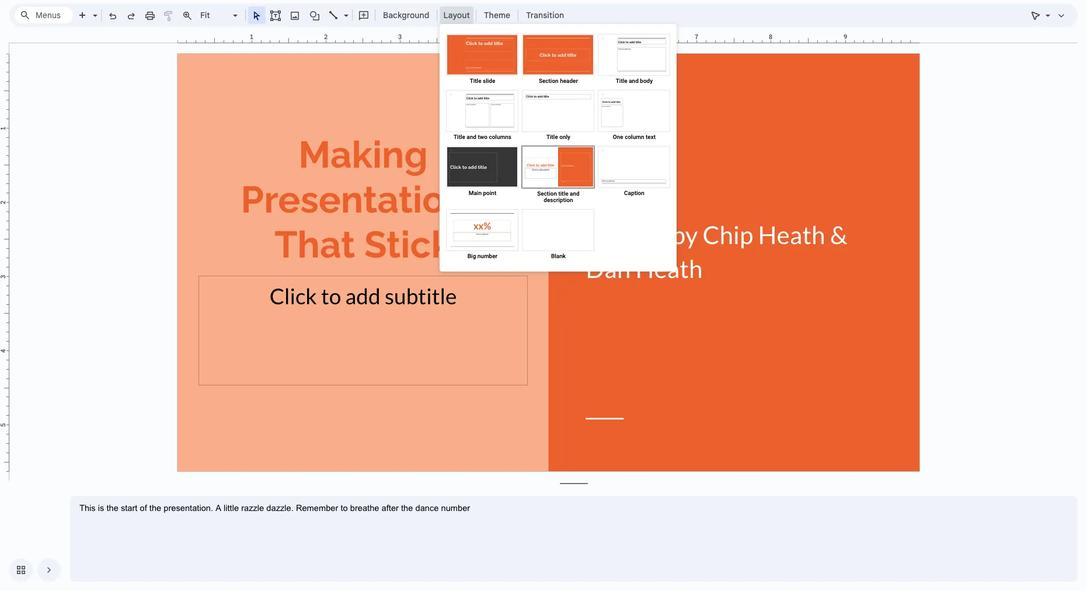 Task type: locate. For each thing, give the bounding box(es) containing it.
2 horizontal spatial and
[[629, 78, 639, 84]]

title
[[470, 78, 482, 84], [616, 78, 628, 84], [454, 134, 465, 140], [547, 134, 558, 140]]

1 vertical spatial section
[[537, 190, 557, 197]]

theme button
[[479, 6, 516, 24]]

title for title and two columns
[[454, 134, 465, 140]]

theme
[[484, 10, 511, 20]]

2 vertical spatial and
[[570, 190, 580, 197]]

and right title
[[570, 190, 580, 197]]

1 horizontal spatial and
[[570, 190, 580, 197]]

4 row from the top
[[445, 207, 673, 263]]

one column text
[[613, 134, 656, 140]]

row down section header
[[445, 88, 673, 144]]

mode and view toolbar
[[1027, 4, 1071, 27]]

title for title and body
[[616, 78, 628, 84]]

description
[[544, 197, 573, 203]]

title and body
[[616, 78, 653, 84]]

row down transition
[[445, 32, 673, 88]]

0 vertical spatial and
[[629, 78, 639, 84]]

background
[[383, 10, 430, 20]]

2 row from the top
[[445, 88, 673, 144]]

row containing title slide
[[445, 32, 673, 88]]

header
[[560, 78, 578, 84]]

title for title only
[[547, 134, 558, 140]]

row containing big number
[[445, 207, 673, 263]]

section header
[[539, 78, 578, 84]]

cell
[[597, 207, 673, 263]]

row
[[445, 32, 673, 88], [445, 88, 673, 144], [445, 144, 673, 207], [445, 207, 673, 263]]

section
[[539, 78, 559, 84], [537, 190, 557, 197]]

text
[[646, 134, 656, 140]]

and left two at the left top of the page
[[467, 134, 477, 140]]

background button
[[378, 6, 435, 24]]

title left body
[[616, 78, 628, 84]]

title left only
[[547, 134, 558, 140]]

section inside "section title and description"
[[537, 190, 557, 197]]

section left title
[[537, 190, 557, 197]]

shape image
[[308, 7, 322, 23]]

navigation
[[0, 549, 61, 591]]

insert image image
[[288, 7, 302, 23]]

1 row from the top
[[445, 32, 673, 88]]

layout
[[444, 10, 470, 20]]

row down title only
[[445, 144, 673, 207]]

0 horizontal spatial and
[[467, 134, 477, 140]]

transition
[[526, 10, 564, 20]]

section for section header
[[539, 78, 559, 84]]

and for body
[[629, 78, 639, 84]]

3 row from the top
[[445, 144, 673, 207]]

section title and description
[[537, 190, 580, 203]]

and
[[629, 78, 639, 84], [467, 134, 477, 140], [570, 190, 580, 197]]

transition button
[[521, 6, 570, 24]]

section left header
[[539, 78, 559, 84]]

live pointer settings image
[[1043, 8, 1051, 12]]

0 vertical spatial section
[[539, 78, 559, 84]]

title
[[559, 190, 569, 197]]

big
[[468, 253, 476, 259]]

1 vertical spatial and
[[467, 134, 477, 140]]

row down description
[[445, 207, 673, 263]]

application containing background
[[0, 0, 1088, 591]]

and left body
[[629, 78, 639, 84]]

one
[[613, 134, 624, 140]]

title only
[[547, 134, 571, 140]]

title left slide
[[470, 78, 482, 84]]

application
[[0, 0, 1088, 591]]

title left two at the left top of the page
[[454, 134, 465, 140]]



Task type: vqa. For each thing, say whether or not it's contained in the screenshot.
Section related to Section title and description
yes



Task type: describe. For each thing, give the bounding box(es) containing it.
Menus field
[[15, 7, 73, 23]]

title for title slide
[[470, 78, 482, 84]]

caption
[[624, 190, 645, 196]]

section for section title and description
[[537, 190, 557, 197]]

title slide
[[470, 78, 495, 84]]

title and two columns
[[454, 134, 512, 140]]

number
[[478, 253, 498, 259]]

row containing main point
[[445, 144, 673, 207]]

layout button
[[440, 6, 474, 24]]

point
[[483, 190, 497, 196]]

body
[[640, 78, 653, 84]]

columns
[[489, 134, 512, 140]]

row containing title and two columns
[[445, 88, 673, 144]]

Zoom text field
[[199, 7, 231, 23]]

two
[[478, 134, 488, 140]]

main
[[469, 190, 482, 196]]

main point
[[469, 190, 497, 196]]

and inside "section title and description"
[[570, 190, 580, 197]]

blank
[[551, 253, 566, 259]]

column
[[625, 134, 645, 140]]

only
[[560, 134, 571, 140]]

big number
[[468, 253, 498, 259]]

new slide with layout image
[[90, 8, 98, 12]]

Zoom field
[[197, 7, 243, 24]]

slide
[[483, 78, 495, 84]]

and for two
[[467, 134, 477, 140]]

main toolbar
[[42, 0, 570, 482]]



